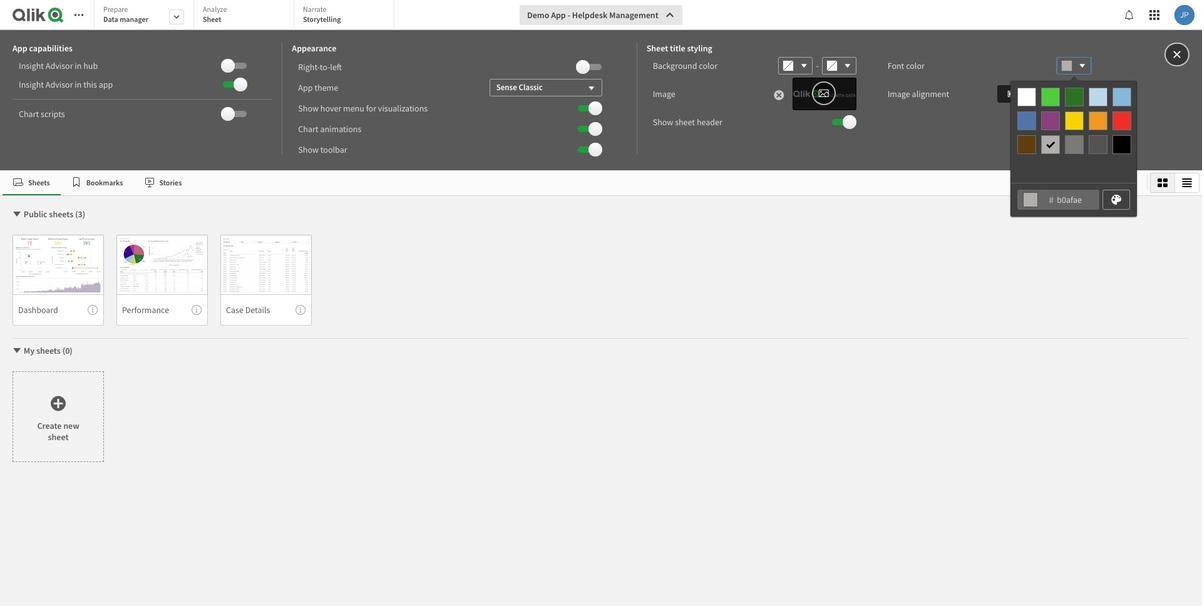 Task type: describe. For each thing, give the bounding box(es) containing it.
sheets
[[28, 178, 50, 187]]

collapse image for my
[[12, 346, 22, 356]]

my sheets (0)
[[24, 345, 73, 356]]

sense classic button
[[490, 79, 602, 96]]

tooltip for case details
[[296, 305, 306, 315]]

demo app - helpdesk management
[[527, 9, 659, 21]]

theme
[[315, 82, 338, 93]]

dashboard sheet is selected. press the spacebar or enter key to open dashboard sheet. use the right and left arrow keys to navigate. element
[[13, 235, 104, 326]]

bookmarks
[[86, 178, 123, 187]]

this
[[83, 79, 97, 90]]

color for background color
[[699, 60, 718, 71]]

sheet inside toolbar
[[675, 116, 695, 128]]

show for show hover menu for visualizations
[[298, 102, 319, 114]]

insight advisor in this app
[[19, 79, 113, 90]]

demo app - helpdesk management button
[[520, 5, 682, 25]]

performance
[[122, 304, 169, 315]]

my
[[24, 345, 35, 356]]

chart for chart scripts
[[19, 108, 39, 120]]

show sheet header
[[653, 116, 723, 128]]

show toolbar
[[298, 144, 347, 155]]

performance sheet is selected. press the spacebar or enter key to open performance sheet. use the right and left arrow keys to navigate. element
[[116, 235, 208, 326]]

align center image
[[1039, 86, 1049, 101]]

show options image
[[1111, 190, 1122, 209]]

right-to-left
[[298, 61, 342, 72]]

narrate
[[303, 4, 327, 14]]

hover
[[321, 102, 341, 114]]

create new sheet inside "button"
[[1070, 177, 1135, 188]]

app for app capabilities
[[13, 43, 27, 54]]

create inside create new sheet
[[37, 420, 62, 431]]

visualizations
[[378, 102, 428, 114]]

image for image alignment
[[888, 88, 910, 100]]

new inside create new sheet "button"
[[1096, 177, 1112, 188]]

tooltip for dashboard
[[88, 305, 98, 315]]

none field inside # application
[[1018, 190, 1100, 210]]

create new sheet button
[[1060, 173, 1145, 193]]

app for app theme
[[298, 82, 313, 93]]

image for image
[[653, 88, 676, 100]]

manager
[[120, 14, 148, 24]]

align left image
[[1008, 86, 1018, 101]]

public
[[24, 209, 47, 220]]

select image image
[[818, 86, 830, 101]]

stories
[[159, 178, 182, 187]]

advisor for this
[[46, 79, 73, 90]]

dashboard
[[18, 304, 58, 315]]

sense
[[496, 82, 517, 92]]

alignment
[[912, 88, 950, 100]]

# application
[[0, 0, 1202, 606]]

demo
[[527, 9, 549, 21]]

styling
[[687, 43, 713, 54]]

collapse image for public
[[12, 209, 22, 219]]

show for show sheet header
[[653, 116, 673, 128]]

advisor for hub
[[46, 60, 73, 71]]

case
[[226, 304, 244, 315]]

sheet inside create new sheet
[[48, 431, 69, 442]]

analyze
[[203, 4, 227, 14]]

tooltip for performance
[[192, 305, 202, 315]]

app inside button
[[551, 9, 566, 21]]

font color
[[888, 60, 925, 71]]

image alignment
[[888, 88, 950, 100]]

storytelling
[[303, 14, 341, 24]]

sheet title styling
[[647, 43, 713, 54]]

(0)
[[62, 345, 73, 356]]

in for hub
[[75, 60, 82, 71]]

classic
[[519, 82, 543, 92]]

1 vertical spatial -
[[816, 60, 819, 71]]



Task type: vqa. For each thing, say whether or not it's contained in the screenshot.
App
yes



Task type: locate. For each thing, give the bounding box(es) containing it.
list view image
[[1182, 178, 1192, 188]]

0 horizontal spatial sheet
[[48, 431, 69, 442]]

management
[[609, 9, 659, 21]]

app left theme
[[298, 82, 313, 93]]

1 insight from the top
[[19, 60, 44, 71]]

case details menu item
[[220, 294, 312, 326]]

1 horizontal spatial chart
[[298, 123, 319, 134]]

0 vertical spatial sheets
[[49, 209, 73, 220]]

0 horizontal spatial new
[[63, 420, 79, 431]]

1 vertical spatial insight
[[19, 79, 44, 90]]

1 horizontal spatial image
[[888, 88, 910, 100]]

collapse image left the my
[[12, 346, 22, 356]]

2 advisor from the top
[[46, 79, 73, 90]]

app capabilities
[[13, 43, 73, 54]]

grid view image
[[1158, 178, 1168, 188]]

performance menu item
[[116, 294, 208, 326]]

show for show toolbar
[[298, 144, 319, 155]]

prepare
[[103, 4, 128, 14]]

show
[[298, 102, 319, 114], [653, 116, 673, 128], [298, 144, 319, 155]]

in left this
[[75, 79, 82, 90]]

0 horizontal spatial sheet
[[203, 14, 221, 24]]

tab list
[[94, 0, 399, 31], [3, 170, 1058, 195]]

app
[[99, 79, 113, 90]]

1 horizontal spatial -
[[816, 60, 819, 71]]

james peterson image
[[1175, 5, 1195, 25]]

sheets left (0)
[[36, 345, 61, 356]]

chart animations
[[298, 123, 362, 134]]

- inside demo app - helpdesk management button
[[568, 9, 571, 21]]

1 horizontal spatial sheet
[[647, 43, 668, 54]]

insight
[[19, 60, 44, 71], [19, 79, 44, 90]]

insight advisor in hub
[[19, 60, 98, 71]]

advisor down capabilities
[[46, 60, 73, 71]]

1 vertical spatial sheets
[[36, 345, 61, 356]]

(3)
[[75, 209, 85, 220]]

in
[[75, 60, 82, 71], [75, 79, 82, 90]]

new
[[1096, 177, 1112, 188], [63, 420, 79, 431]]

sheet down analyze
[[203, 14, 221, 24]]

image down font
[[888, 88, 910, 100]]

1 horizontal spatial tooltip
[[192, 305, 202, 315]]

2 vertical spatial app
[[298, 82, 313, 93]]

1 horizontal spatial create new sheet
[[1070, 177, 1135, 188]]

hub
[[83, 60, 98, 71]]

1 horizontal spatial new
[[1096, 177, 1112, 188]]

1 vertical spatial create
[[37, 420, 62, 431]]

right-
[[298, 61, 320, 72]]

appearance
[[292, 43, 336, 54]]

1 vertical spatial app
[[13, 43, 27, 54]]

1 vertical spatial sheet
[[647, 43, 668, 54]]

toolbar
[[321, 144, 347, 155]]

chart
[[19, 108, 39, 120], [298, 123, 319, 134]]

sheets left (3)
[[49, 209, 73, 220]]

dashboard menu item
[[13, 294, 104, 326]]

show left 'header'
[[653, 116, 673, 128]]

bookmarks button
[[61, 170, 134, 195]]

sheets button
[[3, 170, 61, 195]]

0 vertical spatial advisor
[[46, 60, 73, 71]]

toolbar
[[0, 0, 1202, 170]]

2 vertical spatial sheet
[[48, 431, 69, 442]]

sheets
[[49, 209, 73, 220], [36, 345, 61, 356]]

capabilities
[[29, 43, 73, 54]]

app left capabilities
[[13, 43, 27, 54]]

2 horizontal spatial app
[[551, 9, 566, 21]]

sheet inside analyze sheet
[[203, 14, 221, 24]]

sense classic
[[496, 82, 543, 92]]

0 horizontal spatial -
[[568, 9, 571, 21]]

tab list containing prepare
[[94, 0, 399, 31]]

for
[[366, 102, 376, 114]]

1 vertical spatial in
[[75, 79, 82, 90]]

0 horizontal spatial chart
[[19, 108, 39, 120]]

image
[[653, 88, 676, 100], [888, 88, 910, 100]]

-
[[568, 9, 571, 21], [816, 60, 819, 71]]

2 image from the left
[[888, 88, 910, 100]]

0 vertical spatial show
[[298, 102, 319, 114]]

data
[[103, 14, 118, 24]]

app
[[551, 9, 566, 21], [13, 43, 27, 54], [298, 82, 313, 93]]

1 in from the top
[[75, 60, 82, 71]]

0 vertical spatial create new sheet
[[1070, 177, 1135, 188]]

align right image
[[1069, 86, 1079, 101]]

analyze sheet
[[203, 4, 227, 24]]

1 horizontal spatial create
[[1070, 177, 1095, 188]]

advisor down insight advisor in hub
[[46, 79, 73, 90]]

chart for chart animations
[[298, 123, 319, 134]]

0 vertical spatial create
[[1070, 177, 1095, 188]]

tooltip right details at the bottom left
[[296, 305, 306, 315]]

2 insight from the top
[[19, 79, 44, 90]]

to-
[[320, 61, 330, 72]]

sheets for my sheets
[[36, 345, 61, 356]]

1 vertical spatial collapse image
[[12, 346, 22, 356]]

color right font
[[906, 60, 925, 71]]

0 vertical spatial new
[[1096, 177, 1112, 188]]

tab list containing sheets
[[3, 170, 1058, 195]]

- up select image
[[816, 60, 819, 71]]

new inside create new sheet
[[63, 420, 79, 431]]

remove image image
[[774, 89, 784, 101]]

2 collapse image from the top
[[12, 346, 22, 356]]

1 vertical spatial advisor
[[46, 79, 73, 90]]

1 color from the left
[[699, 60, 718, 71]]

0 horizontal spatial create
[[37, 420, 62, 431]]

case details
[[226, 304, 270, 315]]

1 vertical spatial create new sheet
[[37, 420, 79, 442]]

tooltip left performance
[[88, 305, 98, 315]]

0 horizontal spatial color
[[699, 60, 718, 71]]

1 collapse image from the top
[[12, 209, 22, 219]]

insight for insight advisor in hub
[[19, 60, 44, 71]]

0 horizontal spatial image
[[653, 88, 676, 100]]

chart up show toolbar
[[298, 123, 319, 134]]

tooltip inside dashboard menu item
[[88, 305, 98, 315]]

font
[[888, 60, 905, 71]]

app theme
[[298, 82, 338, 93]]

advisor
[[46, 60, 73, 71], [46, 79, 73, 90]]

1 horizontal spatial app
[[298, 82, 313, 93]]

2 vertical spatial show
[[298, 144, 319, 155]]

0 vertical spatial in
[[75, 60, 82, 71]]

title
[[670, 43, 686, 54]]

0 vertical spatial insight
[[19, 60, 44, 71]]

2 in from the top
[[75, 79, 82, 90]]

color down styling
[[699, 60, 718, 71]]

background color
[[653, 60, 718, 71]]

1 vertical spatial new
[[63, 420, 79, 431]]

tooltip
[[88, 305, 98, 315], [192, 305, 202, 315], [296, 305, 306, 315]]

2 color from the left
[[906, 60, 925, 71]]

2 tooltip from the left
[[192, 305, 202, 315]]

toolbar containing demo app - helpdesk management
[[0, 0, 1202, 170]]

2 horizontal spatial tooltip
[[296, 305, 306, 315]]

0 horizontal spatial create new sheet
[[37, 420, 79, 442]]

create inside create new sheet "button"
[[1070, 177, 1095, 188]]

stories button
[[134, 170, 192, 195]]

group
[[1150, 173, 1200, 193]]

prepare data manager
[[103, 4, 148, 24]]

None field
[[1018, 190, 1100, 210]]

create
[[1070, 177, 1095, 188], [37, 420, 62, 431]]

show left hover on the top left of page
[[298, 102, 319, 114]]

animations
[[320, 123, 362, 134]]

menu
[[343, 102, 364, 114]]

public sheets (3)
[[24, 209, 85, 220]]

0 horizontal spatial app
[[13, 43, 27, 54]]

sheet left title
[[647, 43, 668, 54]]

tooltip left case
[[192, 305, 202, 315]]

insight up the chart scripts
[[19, 79, 44, 90]]

sheet
[[675, 116, 695, 128], [1114, 177, 1135, 188], [48, 431, 69, 442]]

- left helpdesk
[[568, 9, 571, 21]]

0 vertical spatial sheet
[[675, 116, 695, 128]]

image down background
[[653, 88, 676, 100]]

1 tooltip from the left
[[88, 305, 98, 315]]

left
[[330, 61, 342, 72]]

show hover menu for visualizations
[[298, 102, 428, 114]]

1 vertical spatial sheet
[[1114, 177, 1135, 188]]

sheet inside create new sheet "button"
[[1114, 177, 1135, 188]]

color for font color
[[906, 60, 925, 71]]

group inside # application
[[1150, 173, 1200, 193]]

app right demo
[[551, 9, 566, 21]]

3 tooltip from the left
[[296, 305, 306, 315]]

create new sheet
[[1070, 177, 1135, 188], [37, 420, 79, 442]]

1 horizontal spatial sheet
[[675, 116, 695, 128]]

0 vertical spatial sheet
[[203, 14, 221, 24]]

tooltip inside performance menu item
[[192, 305, 202, 315]]

background
[[653, 60, 697, 71]]

chart scripts
[[19, 108, 65, 120]]

header
[[697, 116, 723, 128]]

sheet
[[203, 14, 221, 24], [647, 43, 668, 54]]

0 vertical spatial app
[[551, 9, 566, 21]]

details
[[245, 304, 270, 315]]

chart left scripts
[[19, 108, 39, 120]]

tooltip inside case details menu item
[[296, 305, 306, 315]]

scripts
[[41, 108, 65, 120]]

narrate storytelling
[[303, 4, 341, 24]]

1 image from the left
[[653, 88, 676, 100]]

0 vertical spatial -
[[568, 9, 571, 21]]

case details sheet is selected. press the spacebar or enter key to open case details sheet. use the right and left arrow keys to navigate. element
[[220, 235, 312, 326]]

color
[[699, 60, 718, 71], [906, 60, 925, 71]]

0 vertical spatial collapse image
[[12, 209, 22, 219]]

close app options image
[[1172, 47, 1183, 62]]

in left hub
[[75, 60, 82, 71]]

1 vertical spatial chart
[[298, 123, 319, 134]]

#
[[1049, 194, 1054, 206]]

1 advisor from the top
[[46, 60, 73, 71]]

0 vertical spatial chart
[[19, 108, 39, 120]]

0 vertical spatial tab list
[[94, 0, 399, 31]]

sheets for public sheets
[[49, 209, 73, 220]]

0 horizontal spatial tooltip
[[88, 305, 98, 315]]

insight down app capabilities
[[19, 60, 44, 71]]

1 horizontal spatial color
[[906, 60, 925, 71]]

insight for insight advisor in this app
[[19, 79, 44, 90]]

1 vertical spatial tab list
[[3, 170, 1058, 195]]

1 vertical spatial show
[[653, 116, 673, 128]]

in for this
[[75, 79, 82, 90]]

collapse image
[[12, 209, 22, 219], [12, 346, 22, 356]]

helpdesk
[[572, 9, 608, 21]]

2 horizontal spatial sheet
[[1114, 177, 1135, 188]]

show left toolbar on the top left
[[298, 144, 319, 155]]

collapse image left public
[[12, 209, 22, 219]]



